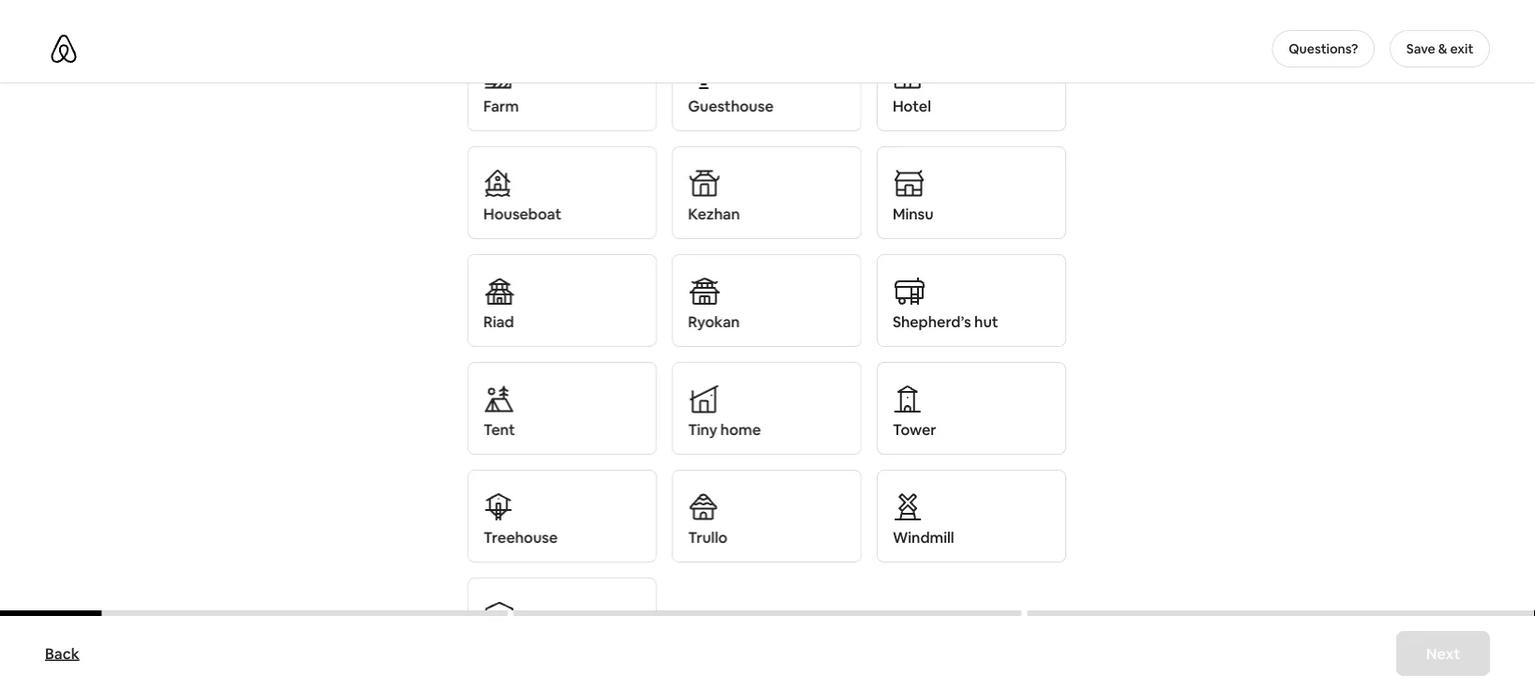 Task type: vqa. For each thing, say whether or not it's contained in the screenshot.
Next at bottom right
yes



Task type: locate. For each thing, give the bounding box(es) containing it.
back
[[45, 644, 79, 663]]

questions?
[[1289, 40, 1359, 57]]

houseboat
[[484, 204, 562, 223]]

shepherd's hut
[[893, 312, 999, 331]]

tiny home
[[688, 420, 761, 439]]

Kezhan button
[[672, 146, 862, 239]]

exit
[[1451, 40, 1474, 57]]

Hotel button
[[877, 38, 1067, 131]]

windmill
[[893, 528, 955, 547]]

None button
[[468, 578, 657, 671]]

shepherd's
[[893, 312, 972, 331]]

Riad button
[[468, 254, 657, 347]]

tiny
[[688, 420, 718, 439]]

trullo
[[688, 528, 728, 547]]

hotel
[[893, 96, 932, 115]]

back button
[[36, 635, 89, 673]]

hut
[[975, 312, 999, 331]]

next
[[1427, 644, 1461, 663]]

ryokan
[[688, 312, 740, 331]]

tent
[[484, 420, 515, 439]]



Task type: describe. For each thing, give the bounding box(es) containing it.
Ryokan button
[[672, 254, 862, 347]]

minsu
[[893, 204, 934, 223]]

Guesthouse button
[[672, 38, 862, 131]]

kezhan
[[688, 204, 740, 223]]

Houseboat button
[[468, 146, 657, 239]]

next button
[[1397, 631, 1491, 676]]

guesthouse
[[688, 96, 774, 115]]

home
[[721, 420, 761, 439]]

Trullo button
[[672, 470, 862, 563]]

tower
[[893, 420, 937, 439]]

Tower button
[[877, 362, 1067, 455]]

Minsu button
[[877, 146, 1067, 239]]

&
[[1439, 40, 1448, 57]]

save & exit button
[[1391, 30, 1491, 68]]

Tiny home button
[[672, 362, 862, 455]]

Shepherd's hut button
[[877, 254, 1067, 347]]

save
[[1407, 40, 1436, 57]]

treehouse
[[484, 528, 558, 547]]

Farm button
[[468, 38, 657, 131]]

farm
[[484, 96, 519, 115]]

Windmill button
[[877, 470, 1067, 563]]

save & exit
[[1407, 40, 1474, 57]]

Tent button
[[468, 362, 657, 455]]

Treehouse button
[[468, 470, 657, 563]]

questions? button
[[1273, 30, 1376, 68]]

riad
[[484, 312, 514, 331]]



